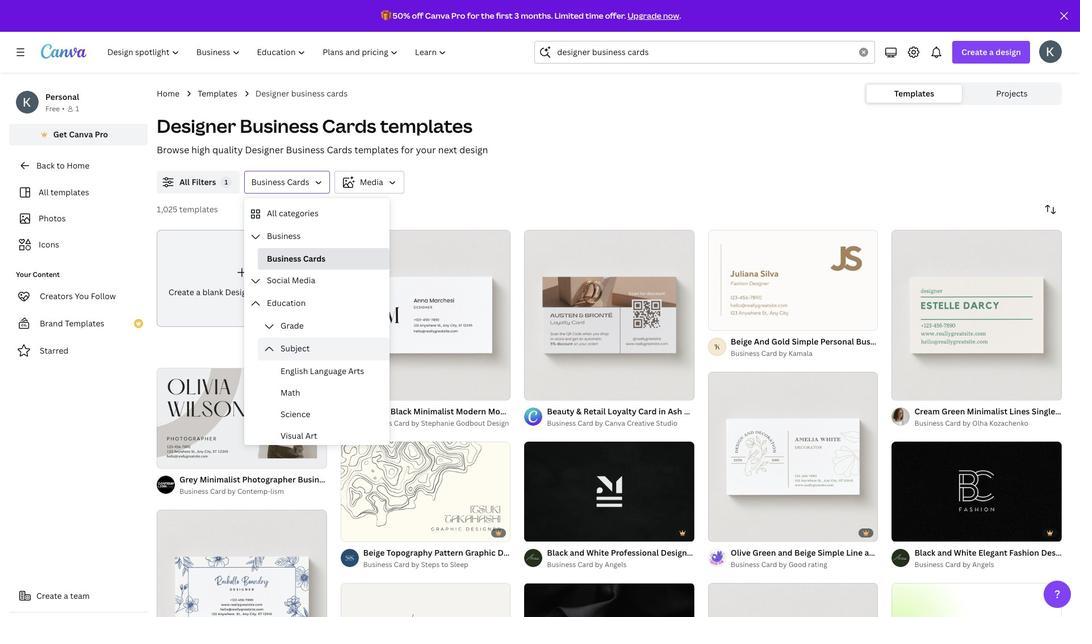 Task type: describe. For each thing, give the bounding box(es) containing it.
beige and gold simple personal business card image
[[708, 230, 879, 330]]

2 for beige topography pattern graphic designer business card
[[361, 529, 365, 537]]

beige for beige topography pattern graphic designer business card
[[363, 548, 385, 559]]

of for beige and gold simple personal business card
[[721, 317, 727, 325]]

1 for black and white professional designer business card image
[[532, 529, 536, 537]]

by inside beige and gold simple personal business card business card by kamala
[[779, 349, 787, 358]]

business button
[[244, 226, 390, 248]]

1 of 2 link for cream green minimalist lines single sided 
[[892, 230, 1062, 400]]

🎁
[[381, 10, 391, 21]]

1 of 2 link for black and white professional designer business card
[[525, 442, 695, 542]]

your
[[16, 270, 31, 280]]

rating
[[809, 560, 828, 570]]

categories
[[279, 208, 319, 219]]

create for create a design
[[962, 47, 988, 57]]

beige topography pattern graphic designer business card link
[[363, 547, 589, 560]]

business inside cream green minimalist lines single sided  business card by olha kozachenko
[[915, 419, 944, 428]]

designer business cards
[[255, 88, 348, 99]]

angels for professional
[[605, 560, 627, 570]]

all for all categories
[[267, 208, 277, 219]]

of for black and white elegant fashion designer b
[[905, 529, 911, 537]]

🎁 50% off canva pro for the first 3 months. limited time offer. upgrade now .
[[381, 10, 681, 21]]

business card by canva creative studio link
[[547, 418, 695, 429]]

1 of 2 for beige topography pattern graphic designer business card
[[349, 529, 365, 537]]

templates up media button
[[355, 144, 399, 156]]

1 for beige topography pattern graphic designer business card image
[[349, 529, 352, 537]]

1,025
[[157, 204, 177, 215]]

neutral minimalist typography monogram photography business card image
[[341, 584, 511, 618]]

high
[[191, 144, 210, 156]]

photographer
[[242, 474, 296, 485]]

social media button
[[244, 270, 390, 293]]

brown
[[705, 406, 730, 417]]

2 for cream green minimalist lines single sided 
[[913, 387, 916, 395]]

get
[[53, 129, 67, 140]]

starred
[[40, 345, 69, 356]]

1 of 2 link for beige and gold simple personal business card
[[708, 230, 879, 331]]

0 vertical spatial business cards
[[251, 177, 309, 187]]

designer up high
[[157, 114, 236, 138]]

white for professional
[[587, 548, 609, 559]]

stephanie
[[421, 419, 454, 428]]

english
[[281, 366, 308, 377]]

1 inside 1 of 4 link
[[532, 387, 536, 396]]

and for black and white professional designer business card
[[570, 548, 585, 559]]

card inside "black and white elegant fashion designer b business card by angels"
[[946, 560, 961, 570]]

initial
[[558, 406, 580, 417]]

2 for beige and gold simple personal business card
[[729, 317, 732, 325]]

1 for beige and gold simple personal business card image at right
[[716, 317, 720, 325]]

business card by angels link for elegant
[[915, 560, 1062, 571]]

cards down cards
[[322, 114, 377, 138]]

a for design
[[990, 47, 994, 57]]

create a design button
[[953, 41, 1031, 64]]

0 horizontal spatial templates
[[65, 318, 104, 329]]

simple
[[792, 336, 819, 347]]

designer inside "black and white elegant fashion designer b business card by angels"
[[1042, 548, 1076, 559]]

filters
[[192, 177, 216, 187]]

0 vertical spatial personal
[[45, 91, 79, 102]]

lism
[[271, 487, 284, 497]]

blue and white minimalist floral feminine handmade personal business card design image
[[157, 510, 327, 618]]

grade
[[281, 320, 304, 331]]

cards
[[327, 88, 348, 99]]

2 for black and white elegant fashion designer b
[[913, 529, 916, 537]]

topography
[[387, 548, 433, 559]]

your content
[[16, 270, 60, 280]]

by inside "black and white elegant fashion designer b business card by angels"
[[963, 560, 971, 570]]

blank
[[202, 287, 223, 297]]

the
[[481, 10, 495, 21]]

letter
[[532, 406, 556, 417]]

all templates
[[39, 187, 89, 198]]

language
[[310, 366, 347, 377]]

quality
[[212, 144, 243, 156]]

cream green minimalist lines single sided  business card by olha kozachenko
[[915, 406, 1081, 428]]

olive green and beige simple line art single-side business card for designer or decorator image
[[708, 372, 879, 542]]

cards down "business" dropdown button
[[303, 253, 326, 264]]

english language arts button
[[272, 361, 390, 382]]

1 inside 1 filter options selected element
[[225, 178, 228, 186]]

1 of 2 link for black and white elegant fashion designer b
[[892, 442, 1062, 542]]

grey minimalist photographer business card business card by contemp-lism
[[180, 474, 352, 497]]

create a blank designer business card link
[[157, 230, 327, 327]]

of for beauty & retail loyalty card in ash grey brown photo-centric style
[[537, 387, 544, 396]]

1 of 2 for black and white professional designer business card
[[532, 529, 549, 537]]

monogram
[[488, 406, 530, 417]]

browse
[[157, 144, 189, 156]]

science
[[281, 409, 311, 420]]

templates up your
[[380, 114, 473, 138]]

1 for cream green minimalist lines single sided business card image
[[900, 387, 903, 395]]

1 for grey minimalist photographer business card
[[165, 455, 168, 464]]

photos
[[39, 213, 66, 224]]

photos link
[[16, 208, 141, 230]]

brand templates link
[[9, 312, 148, 335]]

business inside "beauty & retail loyalty card in ash grey brown photo-centric style business card by canva creative studio"
[[547, 419, 576, 428]]

months.
[[521, 10, 553, 21]]

minimalist for lines
[[967, 406, 1008, 417]]

black and white elegant fashion designer b business card by angels
[[915, 548, 1081, 570]]

beige topography pattern graphic designer business card business card by steps to sleep
[[363, 548, 589, 570]]

black for cream
[[915, 548, 936, 559]]

white for elegant
[[954, 548, 977, 559]]

visual
[[281, 431, 304, 441]]

3
[[515, 10, 519, 21]]

media inside dropdown button
[[292, 275, 316, 286]]

by inside grey minimalist photographer business card business card by contemp-lism
[[228, 487, 236, 497]]

1 for black and white elegant fashion designer business card "image" on the bottom
[[900, 529, 903, 537]]

cream black minimalist modern monogram letter initial business card business card by stephanie godbout design
[[363, 406, 636, 428]]

create a blank designer business card
[[169, 287, 315, 297]]

math
[[281, 387, 300, 398]]

next
[[438, 144, 457, 156]]

1 filter options selected element
[[221, 177, 232, 188]]

black and white elegant fashion designer business card image
[[892, 442, 1062, 542]]

1 horizontal spatial templates
[[198, 88, 237, 99]]

design inside dropdown button
[[996, 47, 1022, 57]]

upgrade
[[628, 10, 662, 21]]

follow
[[91, 291, 116, 302]]

0 vertical spatial home
[[157, 88, 180, 99]]

business inside business card by good rating link
[[731, 560, 760, 570]]

all categories button
[[244, 203, 390, 226]]

brand templates
[[40, 318, 104, 329]]

projects link
[[965, 85, 1060, 103]]

of for beige topography pattern graphic designer business card
[[353, 529, 360, 537]]

time
[[586, 10, 604, 21]]

beauty & retail loyalty card in ash grey brown photo-centric style link
[[547, 405, 807, 418]]

business card by olha kozachenko link
[[915, 418, 1062, 429]]

back to home link
[[9, 155, 148, 177]]

modern
[[456, 406, 486, 417]]

by inside cream black minimalist modern monogram letter initial business card business card by stephanie godbout design
[[411, 419, 420, 428]]

you
[[75, 291, 89, 302]]

1 of 2 for beige and gold simple personal business card
[[716, 317, 732, 325]]

subject button
[[258, 338, 390, 361]]

by inside "beauty & retail loyalty card in ash grey brown photo-centric style business card by canva creative studio"
[[595, 419, 603, 428]]

business inside create a blank designer business card element
[[261, 287, 295, 297]]

green
[[942, 406, 966, 417]]

business card by good rating
[[731, 560, 828, 570]]

business card by steps to sleep link
[[363, 560, 511, 571]]

black and white professional designer business card business card by angels
[[547, 548, 752, 570]]

create for create a blank designer business card
[[169, 287, 194, 297]]

50%
[[393, 10, 410, 21]]

your
[[416, 144, 436, 156]]

create a blank designer business card element
[[157, 230, 327, 327]]

create a team button
[[9, 585, 148, 608]]

1 for olive green and beige simple line art single-side business card for designer or decorator image
[[716, 529, 720, 537]]

creative
[[627, 419, 655, 428]]

0 vertical spatial business cards button
[[245, 171, 330, 194]]

by inside black and white professional designer business card business card by angels
[[595, 560, 603, 570]]

designer business cards templates browse high quality designer business cards templates for your next design
[[157, 114, 488, 156]]

grey minimalist photographer business card link
[[180, 474, 352, 486]]

cream for cream black minimalist modern monogram letter initial business card
[[363, 406, 389, 417]]

black and gold simple elegant fashion designer business card image
[[525, 584, 695, 618]]

kamala
[[789, 349, 813, 358]]

&
[[577, 406, 582, 417]]

first
[[496, 10, 513, 21]]

templates link
[[198, 87, 237, 100]]



Task type: vqa. For each thing, say whether or not it's contained in the screenshot.
a to the left
yes



Task type: locate. For each thing, give the bounding box(es) containing it.
2
[[729, 317, 732, 325], [913, 387, 916, 395], [177, 455, 181, 464], [361, 529, 365, 537], [729, 529, 732, 537], [545, 529, 549, 537], [913, 529, 916, 537]]

to inside back to home link
[[57, 160, 65, 171]]

1 of 2 link for beige topography pattern graphic designer business card
[[341, 442, 511, 542]]

ash
[[668, 406, 683, 417]]

professional
[[611, 548, 659, 559]]

designer right professional
[[661, 548, 695, 559]]

a inside 'link'
[[196, 287, 201, 297]]

black and white elegant fashion designer b link
[[915, 547, 1081, 560]]

0 horizontal spatial canva
[[69, 129, 93, 140]]

design inside the designer business cards templates browse high quality designer business cards templates for your next design
[[460, 144, 488, 156]]

all categories
[[267, 208, 319, 219]]

templates down back to home
[[51, 187, 89, 198]]

all for all templates
[[39, 187, 49, 198]]

off
[[412, 10, 424, 21]]

2 horizontal spatial black
[[915, 548, 936, 559]]

limited
[[555, 10, 584, 21]]

0 vertical spatial pro
[[452, 10, 466, 21]]

a for blank
[[196, 287, 201, 297]]

templates
[[380, 114, 473, 138], [355, 144, 399, 156], [51, 187, 89, 198], [179, 204, 218, 215]]

business inside "black and white elegant fashion designer b business card by angels"
[[915, 560, 944, 570]]

0 horizontal spatial home
[[67, 160, 89, 171]]

0 horizontal spatial minimalist
[[200, 474, 240, 485]]

by left 'good'
[[779, 560, 787, 570]]

0 horizontal spatial pro
[[95, 129, 108, 140]]

business cards up 'all categories'
[[251, 177, 309, 187]]

team
[[70, 591, 90, 602]]

minimalist inside grey minimalist photographer business card business card by contemp-lism
[[200, 474, 240, 485]]

0 horizontal spatial business card by angels link
[[547, 560, 695, 571]]

card inside cream green minimalist lines single sided  business card by olha kozachenko
[[946, 419, 961, 428]]

1 horizontal spatial media
[[360, 177, 383, 187]]

black and white professional designer business card link
[[547, 547, 752, 560]]

loyalty
[[608, 406, 637, 417]]

minimalist inside cream green minimalist lines single sided  business card by olha kozachenko
[[967, 406, 1008, 417]]

2 and from the left
[[938, 548, 953, 559]]

home link
[[157, 87, 180, 100]]

1 of 4 link
[[525, 230, 695, 401]]

canva inside get canva pro button
[[69, 129, 93, 140]]

0 vertical spatial beige
[[731, 336, 753, 347]]

cream left green
[[915, 406, 940, 417]]

cream down arts
[[363, 406, 389, 417]]

1 vertical spatial to
[[442, 560, 449, 570]]

1 of 2
[[716, 317, 732, 325], [900, 387, 916, 395], [165, 455, 181, 464], [349, 529, 365, 537], [716, 529, 732, 537], [532, 529, 549, 537], [900, 529, 916, 537]]

black inside cream black minimalist modern monogram letter initial business card business card by stephanie godbout design
[[391, 406, 412, 417]]

designer right blank
[[225, 287, 259, 297]]

cream inside cream green minimalist lines single sided  business card by olha kozachenko
[[915, 406, 940, 417]]

1 vertical spatial home
[[67, 160, 89, 171]]

2 horizontal spatial a
[[990, 47, 994, 57]]

•
[[62, 104, 65, 114]]

1 horizontal spatial grey
[[684, 406, 703, 417]]

grey minimalist photographer business card image
[[157, 368, 327, 468]]

1 vertical spatial business cards
[[267, 253, 326, 264]]

Search search field
[[558, 41, 853, 63]]

graphic
[[465, 548, 496, 559]]

and
[[570, 548, 585, 559], [938, 548, 953, 559]]

a left team
[[64, 591, 68, 602]]

grey inside "beauty & retail loyalty card in ash grey brown photo-centric style business card by canva creative studio"
[[684, 406, 703, 417]]

card
[[297, 287, 315, 297], [893, 336, 911, 347], [762, 349, 777, 358], [618, 406, 636, 417], [639, 406, 657, 417], [394, 419, 410, 428], [578, 419, 594, 428], [946, 419, 961, 428], [334, 474, 352, 485], [210, 487, 226, 497], [570, 548, 589, 559], [733, 548, 752, 559], [394, 560, 410, 570], [762, 560, 777, 570], [578, 560, 594, 570], [946, 560, 961, 570]]

home up the all templates link
[[67, 160, 89, 171]]

business cards button up 'all categories'
[[245, 171, 330, 194]]

home left the templates link
[[157, 88, 180, 99]]

by up black and gold simple elegant fashion designer business card image
[[595, 560, 603, 570]]

pro left the
[[452, 10, 466, 21]]

0 horizontal spatial beige
[[363, 548, 385, 559]]

1 of 2 for cream green minimalist lines single sided 
[[900, 387, 916, 395]]

2 for black and white professional designer business card
[[545, 529, 549, 537]]

2 horizontal spatial templates
[[895, 88, 935, 99]]

black white neon gradient minimalist typographic business card image
[[892, 584, 1062, 618]]

by down retail
[[595, 419, 603, 428]]

0 horizontal spatial a
[[64, 591, 68, 602]]

steps
[[421, 560, 440, 570]]

0 horizontal spatial all
[[39, 187, 49, 198]]

design up projects
[[996, 47, 1022, 57]]

Sort by button
[[1040, 198, 1062, 221]]

1 vertical spatial beige
[[363, 548, 385, 559]]

angels for elegant
[[973, 560, 995, 570]]

0 horizontal spatial angels
[[605, 560, 627, 570]]

2 horizontal spatial canva
[[605, 419, 626, 428]]

1 horizontal spatial home
[[157, 88, 180, 99]]

0 horizontal spatial and
[[570, 548, 585, 559]]

0 horizontal spatial to
[[57, 160, 65, 171]]

1 horizontal spatial angels
[[973, 560, 995, 570]]

of for black and white professional designer business card
[[537, 529, 544, 537]]

designer inside beige topography pattern graphic designer business card business card by steps to sleep
[[498, 548, 532, 559]]

all left categories
[[267, 208, 277, 219]]

0 vertical spatial to
[[57, 160, 65, 171]]

0 horizontal spatial grey
[[180, 474, 198, 485]]

cream green minimalist lines single sided business card image
[[892, 230, 1062, 400]]

personal inside beige and gold simple personal business card business card by kamala
[[821, 336, 855, 347]]

0 horizontal spatial personal
[[45, 91, 79, 102]]

social
[[267, 275, 290, 286]]

back to home
[[36, 160, 89, 171]]

create up the projects link at the right top of the page
[[962, 47, 988, 57]]

1 horizontal spatial all
[[180, 177, 190, 187]]

0 horizontal spatial media
[[292, 275, 316, 286]]

2 white from the left
[[954, 548, 977, 559]]

canva inside "beauty & retail loyalty card in ash grey brown photo-centric style business card by canva creative studio"
[[605, 419, 626, 428]]

0 horizontal spatial black
[[391, 406, 412, 417]]

1 vertical spatial media
[[292, 275, 316, 286]]

canva right off
[[425, 10, 450, 21]]

for left the
[[467, 10, 480, 21]]

centric
[[758, 406, 785, 417]]

black
[[391, 406, 412, 417], [547, 548, 568, 559], [915, 548, 936, 559]]

2 vertical spatial canva
[[605, 419, 626, 428]]

studio
[[656, 419, 678, 428]]

1 vertical spatial pro
[[95, 129, 108, 140]]

designer inside black and white professional designer business card business card by angels
[[661, 548, 695, 559]]

minimalist up business card by olha kozachenko link
[[967, 406, 1008, 417]]

white left professional
[[587, 548, 609, 559]]

to down pattern
[[442, 560, 449, 570]]

create for create a team
[[36, 591, 62, 602]]

cards up media button
[[327, 144, 352, 156]]

canva
[[425, 10, 450, 21], [69, 129, 93, 140], [605, 419, 626, 428]]

cards
[[322, 114, 377, 138], [327, 144, 352, 156], [287, 177, 309, 187], [303, 253, 326, 264]]

personal right simple
[[821, 336, 855, 347]]

beige inside beige topography pattern graphic designer business card business card by steps to sleep
[[363, 548, 385, 559]]

pro up back to home link
[[95, 129, 108, 140]]

education button
[[244, 293, 390, 315]]

1 vertical spatial grey
[[180, 474, 198, 485]]

canva right get
[[69, 129, 93, 140]]

to inside beige topography pattern graphic designer business card business card by steps to sleep
[[442, 560, 449, 570]]

1 cream from the left
[[363, 406, 389, 417]]

grey
[[684, 406, 703, 417], [180, 474, 198, 485]]

1 horizontal spatial a
[[196, 287, 201, 297]]

1 horizontal spatial and
[[938, 548, 953, 559]]

1 of 2 for black and white elegant fashion designer b
[[900, 529, 916, 537]]

all inside button
[[267, 208, 277, 219]]

lines
[[1010, 406, 1030, 417]]

minimalist for modern
[[414, 406, 454, 417]]

0 vertical spatial for
[[467, 10, 480, 21]]

1 angels from the left
[[605, 560, 627, 570]]

designer right graphic
[[498, 548, 532, 559]]

back
[[36, 160, 55, 171]]

0 horizontal spatial create
[[36, 591, 62, 602]]

create
[[962, 47, 988, 57], [169, 287, 194, 297], [36, 591, 62, 602]]

business card by angels link for professional
[[547, 560, 695, 571]]

2 vertical spatial create
[[36, 591, 62, 602]]

by down gold
[[779, 349, 787, 358]]

black white simple elegant calligraphy business card image
[[708, 584, 879, 618]]

minimalist up business card by contemp-lism link
[[200, 474, 240, 485]]

2 cream from the left
[[915, 406, 940, 417]]

by left olha
[[963, 419, 971, 428]]

1 horizontal spatial for
[[467, 10, 480, 21]]

1,025 templates
[[157, 204, 218, 215]]

1 horizontal spatial white
[[954, 548, 977, 559]]

black and white professional designer business card image
[[525, 442, 695, 542]]

of for cream green minimalist lines single sided 
[[905, 387, 911, 395]]

kozachenko
[[990, 419, 1029, 428]]

for inside the designer business cards templates browse high quality designer business cards templates for your next design
[[401, 144, 414, 156]]

white inside black and white professional designer business card business card by angels
[[587, 548, 609, 559]]

personal up •
[[45, 91, 79, 102]]

elegant
[[979, 548, 1008, 559]]

templates down all filters
[[179, 204, 218, 215]]

business cards button up social media
[[258, 248, 390, 270]]

for left your
[[401, 144, 414, 156]]

starred link
[[9, 340, 148, 362]]

0 vertical spatial a
[[990, 47, 994, 57]]

visual art button
[[272, 426, 390, 447]]

and inside "black and white elegant fashion designer b business card by angels"
[[938, 548, 953, 559]]

beauty
[[547, 406, 575, 417]]

to right back
[[57, 160, 65, 171]]

style
[[787, 406, 807, 417]]

designer left b at bottom
[[1042, 548, 1076, 559]]

beige
[[731, 336, 753, 347], [363, 548, 385, 559]]

all
[[180, 177, 190, 187], [39, 187, 49, 198], [267, 208, 277, 219]]

2 horizontal spatial create
[[962, 47, 988, 57]]

card inside 'link'
[[297, 287, 315, 297]]

canva down loyalty in the right bottom of the page
[[605, 419, 626, 428]]

1 vertical spatial canva
[[69, 129, 93, 140]]

get canva pro
[[53, 129, 108, 140]]

beige inside beige and gold simple personal business card business card by kamala
[[731, 336, 753, 347]]

education
[[267, 298, 306, 309]]

minimalist inside cream black minimalist modern monogram letter initial business card business card by stephanie godbout design
[[414, 406, 454, 417]]

icons
[[39, 239, 59, 250]]

pro inside button
[[95, 129, 108, 140]]

business
[[291, 88, 325, 99]]

of
[[721, 317, 727, 325], [905, 387, 911, 395], [537, 387, 544, 396], [170, 455, 176, 464], [353, 529, 360, 537], [721, 529, 727, 537], [537, 529, 544, 537], [905, 529, 911, 537]]

create left blank
[[169, 287, 194, 297]]

0 horizontal spatial design
[[460, 144, 488, 156]]

1 vertical spatial for
[[401, 144, 414, 156]]

1 vertical spatial create
[[169, 287, 194, 297]]

.
[[680, 10, 681, 21]]

beige left "and" at bottom right
[[731, 336, 753, 347]]

2 business card by angels link from the left
[[915, 560, 1062, 571]]

create left team
[[36, 591, 62, 602]]

0 vertical spatial create
[[962, 47, 988, 57]]

business card by angels link down professional
[[547, 560, 695, 571]]

None search field
[[535, 41, 876, 64]]

1 white from the left
[[587, 548, 609, 559]]

by left contemp-
[[228, 487, 236, 497]]

2 angels from the left
[[973, 560, 995, 570]]

1 horizontal spatial black
[[547, 548, 568, 559]]

top level navigation element
[[100, 41, 456, 64]]

beige topography pattern graphic designer business card image
[[341, 442, 511, 542]]

designer
[[255, 88, 289, 99], [157, 114, 236, 138], [245, 144, 284, 156], [225, 287, 259, 297], [498, 548, 532, 559], [661, 548, 695, 559], [1042, 548, 1076, 559]]

all for all filters
[[180, 177, 190, 187]]

business card by contemp-lism link
[[180, 486, 327, 498]]

get canva pro button
[[9, 124, 148, 145]]

2 horizontal spatial minimalist
[[967, 406, 1008, 417]]

1 horizontal spatial canva
[[425, 10, 450, 21]]

0 horizontal spatial for
[[401, 144, 414, 156]]

business inside "business" dropdown button
[[267, 231, 301, 241]]

pattern
[[435, 548, 464, 559]]

1 horizontal spatial personal
[[821, 336, 855, 347]]

1 vertical spatial personal
[[821, 336, 855, 347]]

0 horizontal spatial white
[[587, 548, 609, 559]]

0 vertical spatial design
[[996, 47, 1022, 57]]

white left elegant
[[954, 548, 977, 559]]

1 horizontal spatial to
[[442, 560, 449, 570]]

all down back
[[39, 187, 49, 198]]

1 horizontal spatial design
[[996, 47, 1022, 57]]

1 and from the left
[[570, 548, 585, 559]]

by inside cream green minimalist lines single sided  business card by olha kozachenko
[[963, 419, 971, 428]]

by down topography in the left of the page
[[411, 560, 420, 570]]

designer inside 'link'
[[225, 287, 259, 297]]

angels
[[605, 560, 627, 570], [973, 560, 995, 570]]

by inside beige topography pattern graphic designer business card business card by steps to sleep
[[411, 560, 420, 570]]

home
[[157, 88, 180, 99], [67, 160, 89, 171]]

1 horizontal spatial business card by angels link
[[915, 560, 1062, 571]]

designer left business
[[255, 88, 289, 99]]

angels down professional
[[605, 560, 627, 570]]

1 horizontal spatial create
[[169, 287, 194, 297]]

0 horizontal spatial cream
[[363, 406, 389, 417]]

single
[[1032, 406, 1056, 417]]

create inside 'link'
[[169, 287, 194, 297]]

4
[[545, 387, 549, 396]]

cream for cream green minimalist lines single sided 
[[915, 406, 940, 417]]

all left filters
[[180, 177, 190, 187]]

business cards up social media
[[267, 253, 326, 264]]

1 vertical spatial business cards button
[[258, 248, 390, 270]]

business card by angels link down elegant
[[915, 560, 1062, 571]]

create inside dropdown button
[[962, 47, 988, 57]]

minimalist up stephanie
[[414, 406, 454, 417]]

1 horizontal spatial pro
[[452, 10, 466, 21]]

a for team
[[64, 591, 68, 602]]

by down black and white elegant fashion designer b link
[[963, 560, 971, 570]]

all filters
[[180, 177, 216, 187]]

cream inside cream black minimalist modern monogram letter initial business card business card by stephanie godbout design
[[363, 406, 389, 417]]

gold
[[772, 336, 790, 347]]

black inside "black and white elegant fashion designer b business card by angels"
[[915, 548, 936, 559]]

a inside dropdown button
[[990, 47, 994, 57]]

subject
[[281, 343, 310, 354]]

designer right quality
[[245, 144, 284, 156]]

a up the projects link at the right top of the page
[[990, 47, 994, 57]]

creators you follow
[[40, 291, 116, 302]]

angels down elegant
[[973, 560, 995, 570]]

create inside button
[[36, 591, 62, 602]]

angels inside black and white professional designer business card business card by angels
[[605, 560, 627, 570]]

brand
[[40, 318, 63, 329]]

and inside black and white professional designer business card business card by angels
[[570, 548, 585, 559]]

media inside button
[[360, 177, 383, 187]]

media button
[[334, 171, 404, 194]]

in
[[659, 406, 666, 417]]

white inside "black and white elegant fashion designer b business card by angels"
[[954, 548, 977, 559]]

and for black and white elegant fashion designer b
[[938, 548, 953, 559]]

kendall parks image
[[1040, 40, 1062, 63]]

1 horizontal spatial cream
[[915, 406, 940, 417]]

grey inside grey minimalist photographer business card business card by contemp-lism
[[180, 474, 198, 485]]

business cards
[[251, 177, 309, 187], [267, 253, 326, 264]]

2 horizontal spatial all
[[267, 208, 277, 219]]

0 vertical spatial canva
[[425, 10, 450, 21]]

pro
[[452, 10, 466, 21], [95, 129, 108, 140]]

offer.
[[605, 10, 626, 21]]

retail
[[584, 406, 606, 417]]

1 horizontal spatial beige
[[731, 336, 753, 347]]

2 vertical spatial a
[[64, 591, 68, 602]]

beige left topography in the left of the page
[[363, 548, 385, 559]]

1 vertical spatial design
[[460, 144, 488, 156]]

1 business card by angels link from the left
[[547, 560, 695, 571]]

a left blank
[[196, 287, 201, 297]]

b
[[1078, 548, 1081, 559]]

math button
[[272, 382, 390, 404]]

olha
[[973, 419, 988, 428]]

create a design
[[962, 47, 1022, 57]]

cards up categories
[[287, 177, 309, 187]]

beige for beige and gold simple personal business card
[[731, 336, 753, 347]]

design right next
[[460, 144, 488, 156]]

0 vertical spatial grey
[[684, 406, 703, 417]]

upgrade now button
[[628, 10, 680, 21]]

angels inside "black and white elegant fashion designer b business card by angels"
[[973, 560, 995, 570]]

1 vertical spatial a
[[196, 287, 201, 297]]

beige and gold simple personal business card business card by kamala
[[731, 336, 911, 358]]

0 vertical spatial media
[[360, 177, 383, 187]]

design
[[487, 419, 509, 428]]

black inside black and white professional designer business card business card by angels
[[547, 548, 568, 559]]

social media
[[267, 275, 316, 286]]

a inside button
[[64, 591, 68, 602]]

beauty & retail loyalty card in ash grey brown photo-centric style business card by canva creative studio
[[547, 406, 807, 428]]

black for beauty
[[547, 548, 568, 559]]

free •
[[45, 104, 65, 114]]

by left stephanie
[[411, 419, 420, 428]]

1 horizontal spatial minimalist
[[414, 406, 454, 417]]



